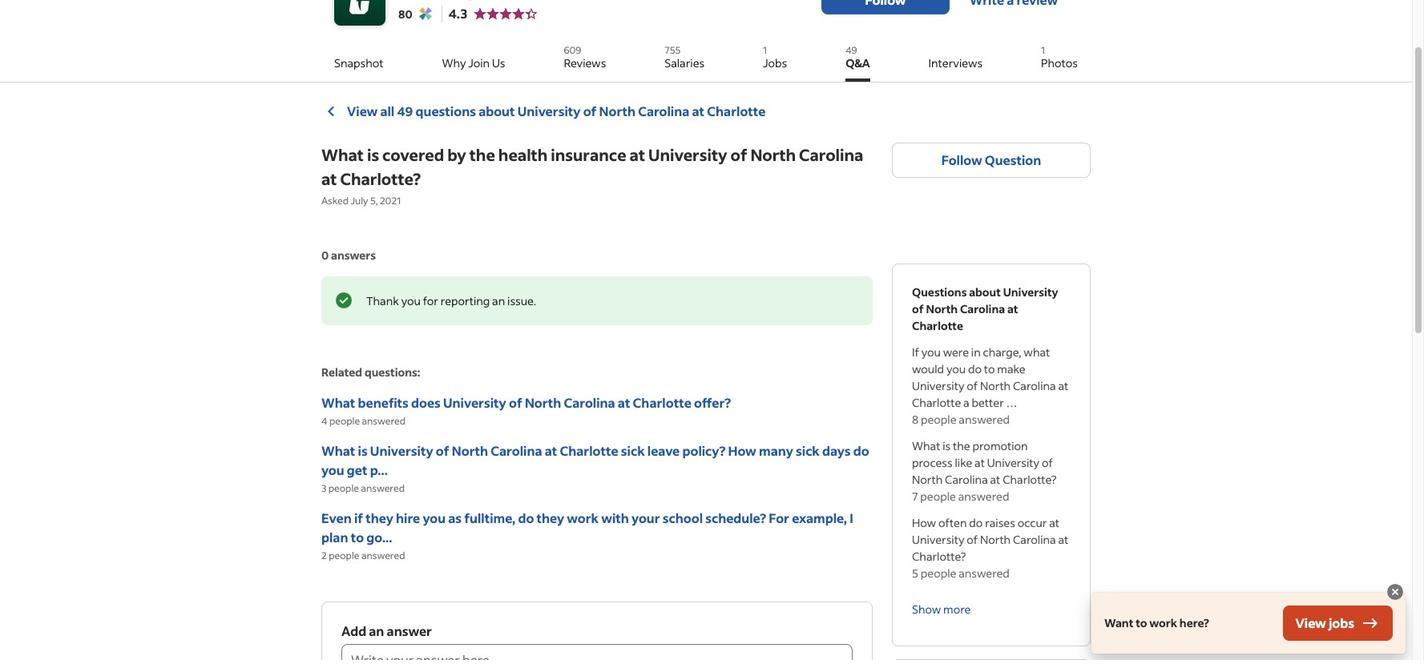 Task type: vqa. For each thing, say whether or not it's contained in the screenshot.
the topmost Shared
no



Task type: describe. For each thing, give the bounding box(es) containing it.
charlotte inside what is university of north carolina at charlotte sick leave policy? how many sick days do you get p... 3 people answered
[[560, 443, 618, 460]]

at inside view all 49 questions about university of north carolina at charlotte link
[[692, 102, 704, 119]]

even if they hire you as fulltime, do they work with your school schedule? for example, i plan to go... link
[[321, 509, 873, 548]]

policy?
[[682, 443, 726, 460]]

get
[[347, 462, 367, 479]]

view all 49 questions about university of north carolina at charlotte
[[347, 102, 766, 119]]

you inside what is university of north carolina at charlotte sick leave policy? how many sick days do you get p... 3 people answered
[[321, 462, 344, 479]]

questions about university of north carolina at charlotte
[[912, 285, 1058, 334]]

3
[[321, 483, 326, 495]]

how inside "how often do raises occur at university of north carolina at charlotte? 5 people answered"
[[912, 516, 936, 531]]

would
[[912, 362, 944, 377]]

5
[[912, 566, 918, 581]]

charlotte inside if you were in charge, what would you do to make university of north carolina at charlotte a better … 8 people answered
[[912, 395, 961, 411]]

thank
[[366, 294, 399, 309]]

fulltime,
[[464, 510, 515, 527]]

charlotte inside the what benefits does university of north carolina at charlotte offer? 4 people answered
[[633, 395, 691, 411]]

asked
[[321, 195, 349, 207]]

all
[[380, 102, 394, 119]]

p...
[[370, 462, 388, 479]]

university inside the what benefits does university of north carolina at charlotte offer? 4 people answered
[[443, 395, 506, 411]]

…
[[1006, 395, 1017, 411]]

close image
[[1386, 583, 1405, 602]]

north inside what is university of north carolina at charlotte sick leave policy? how many sick days do you get p... 3 people answered
[[452, 443, 488, 460]]

questions
[[912, 285, 967, 300]]

add an answer
[[341, 623, 432, 640]]

show more
[[912, 602, 971, 617]]

people inside what is the promotion process like at university of north carolina at charlotte? 7 people answered
[[920, 489, 956, 504]]

0 answers
[[321, 248, 376, 263]]

university inside what is university of north carolina at charlotte sick leave policy? how many sick days do you get p... 3 people answered
[[370, 443, 433, 460]]

join
[[468, 55, 490, 71]]

photos
[[1041, 55, 1078, 71]]

what is covered by the health insurance at university of north carolina at charlotte? asked july 5, 2021
[[321, 145, 863, 207]]

of inside the questions about university of north carolina at charlotte
[[912, 302, 924, 317]]

of inside "how often do raises occur at university of north carolina at charlotte? 5 people answered"
[[967, 532, 978, 548]]

jobs
[[763, 55, 787, 71]]

5,
[[370, 195, 378, 207]]

carolina inside if you were in charge, what would you do to make university of north carolina at charlotte a better … 8 people answered
[[1013, 379, 1056, 394]]

609 reviews
[[564, 44, 606, 71]]

were
[[943, 345, 969, 360]]

people inside "how often do raises occur at university of north carolina at charlotte? 5 people answered"
[[921, 566, 956, 581]]

reviews
[[564, 55, 606, 71]]

promotion
[[972, 439, 1028, 454]]

with
[[601, 510, 629, 527]]

us
[[492, 55, 505, 71]]

is for the
[[943, 439, 951, 454]]

what is the promotion process like at university of north carolina at charlotte? 7 people answered
[[912, 439, 1057, 504]]

questions:
[[365, 365, 420, 380]]

by
[[447, 145, 466, 165]]

0
[[321, 248, 329, 263]]

interviews link
[[928, 38, 983, 82]]

charlotte inside view all 49 questions about university of north carolina at charlotte link
[[707, 102, 766, 119]]

even
[[321, 510, 352, 527]]

benefits
[[358, 395, 409, 411]]

for
[[423, 294, 438, 309]]

charge,
[[983, 345, 1021, 360]]

what is covered by the health insurance at university of north carolina at charlotte? element
[[321, 264, 873, 589]]

issue.
[[507, 294, 536, 309]]

work wellbeing logo image
[[419, 7, 432, 20]]

you inside group
[[401, 294, 421, 309]]

you right if
[[921, 345, 941, 360]]

what for does
[[321, 395, 355, 411]]

show more button
[[912, 592, 971, 627]]

the inside what is the promotion process like at university of north carolina at charlotte? 7 people answered
[[953, 439, 970, 454]]

an inside group
[[492, 294, 505, 309]]

answered inside what is university of north carolina at charlotte sick leave policy? how many sick days do you get p... 3 people answered
[[361, 483, 405, 495]]

university inside view all 49 questions about university of north carolina at charlotte link
[[517, 102, 581, 119]]

people inside even if they hire you as fulltime, do they work with your school schedule? for example, i plan to go... 2 people answered
[[329, 550, 359, 562]]

north inside the questions about university of north carolina at charlotte
[[926, 302, 958, 317]]

add
[[341, 623, 366, 640]]

2 vertical spatial to
[[1136, 615, 1147, 631]]

carolina inside "how often do raises occur at university of north carolina at charlotte? 5 people answered"
[[1013, 532, 1056, 548]]

answered inside the what benefits does university of north carolina at charlotte offer? 4 people answered
[[362, 415, 406, 427]]

carolina inside the questions about university of north carolina at charlotte
[[960, 302, 1005, 317]]

if
[[912, 345, 919, 360]]

example,
[[792, 510, 847, 527]]

follow question button
[[892, 143, 1091, 178]]

better
[[972, 395, 1004, 411]]

what
[[1024, 345, 1050, 360]]

to inside even if they hire you as fulltime, do they work with your school schedule? for example, i plan to go... 2 people answered
[[351, 529, 364, 546]]

carolina inside what is covered by the health insurance at university of north carolina at charlotte? asked july 5, 2021
[[799, 145, 863, 165]]

north inside "how often do raises occur at university of north carolina at charlotte? 5 people answered"
[[980, 532, 1011, 548]]

carolina inside what is the promotion process like at university of north carolina at charlotte? 7 people answered
[[945, 472, 988, 488]]

answered inside even if they hire you as fulltime, do they work with your school schedule? for example, i plan to go... 2 people answered
[[361, 550, 405, 562]]

why
[[442, 55, 466, 71]]

at inside the questions about university of north carolina at charlotte
[[1007, 302, 1018, 317]]

charlotte? inside "how often do raises occur at university of north carolina at charlotte? 5 people answered"
[[912, 549, 966, 564]]

q&a
[[846, 55, 870, 71]]

view for view jobs
[[1295, 615, 1326, 631]]

a
[[963, 395, 969, 411]]

2 sick from the left
[[796, 443, 820, 460]]

1 sick from the left
[[621, 443, 645, 460]]

process
[[912, 456, 953, 471]]

insurance
[[551, 145, 626, 165]]

school
[[663, 510, 703, 527]]

reporting
[[441, 294, 490, 309]]

what benefits does university of north carolina at charlotte offer? 4 people answered
[[321, 395, 731, 427]]

snapshot
[[334, 55, 384, 71]]

answered inside "how often do raises occur at university of north carolina at charlotte? 5 people answered"
[[959, 566, 1010, 581]]

occur
[[1017, 516, 1047, 531]]

if
[[354, 510, 363, 527]]

like
[[955, 456, 972, 471]]

raises
[[985, 516, 1015, 531]]

university inside the questions about university of north carolina at charlotte
[[1003, 285, 1058, 300]]

why join us
[[442, 55, 505, 71]]

view all 49 questions about university of north carolina at charlotte link
[[321, 102, 766, 121]]

even if they hire you as fulltime, do they work with your school schedule? for example, i plan to go... 2 people answered
[[321, 510, 853, 562]]

answered inside what is the promotion process like at university of north carolina at charlotte? 7 people answered
[[958, 489, 1009, 504]]

work inside even if they hire you as fulltime, do they work with your school schedule? for example, i plan to go... 2 people answered
[[567, 510, 599, 527]]

north inside the what benefits does university of north carolina at charlotte offer? 4 people answered
[[525, 395, 561, 411]]

4
[[321, 415, 327, 427]]



Task type: locate. For each thing, give the bounding box(es) containing it.
charlotte up 8
[[912, 395, 961, 411]]

0 horizontal spatial an
[[369, 623, 384, 640]]

what is university of north carolina at charlotte sick leave policy? how many sick days do you get p... 3 people answered
[[321, 443, 869, 495]]

questions
[[416, 102, 476, 119]]

what benefits does university of north carolina at charlotte offer? link
[[321, 394, 873, 413]]

2021
[[380, 195, 401, 207]]

follow
[[941, 152, 982, 169]]

1 vertical spatial 49
[[397, 102, 413, 119]]

people right 8
[[921, 412, 957, 427]]

here?
[[1180, 615, 1209, 631]]

university inside "how often do raises occur at university of north carolina at charlotte? 5 people answered"
[[912, 532, 964, 548]]

charlotte up leave
[[633, 395, 691, 411]]

view jobs link
[[1283, 606, 1393, 641]]

carolina inside what is university of north carolina at charlotte sick leave policy? how many sick days do you get p... 3 people answered
[[491, 443, 542, 460]]

charlotte?
[[340, 169, 421, 189], [1003, 472, 1057, 488], [912, 549, 966, 564]]

people right "2" at bottom
[[329, 550, 359, 562]]

to
[[984, 362, 995, 377], [351, 529, 364, 546], [1136, 615, 1147, 631]]

charlotte inside the questions about university of north carolina at charlotte
[[912, 318, 963, 334]]

university inside what is covered by the health insurance at university of north carolina at charlotte? asked july 5, 2021
[[648, 145, 727, 165]]

answer
[[387, 623, 432, 640]]

they right fulltime,
[[537, 510, 564, 527]]

about down us
[[479, 102, 515, 119]]

2 vertical spatial charlotte?
[[912, 549, 966, 564]]

you inside even if they hire you as fulltime, do they work with your school schedule? for example, i plan to go... 2 people answered
[[423, 510, 446, 527]]

snapshot link
[[334, 38, 384, 82]]

1 vertical spatial how
[[912, 516, 936, 531]]

view left jobs
[[1295, 615, 1326, 631]]

health
[[498, 145, 548, 165]]

0 horizontal spatial about
[[479, 102, 515, 119]]

49 q&a
[[846, 44, 870, 71]]

how left many
[[728, 443, 756, 460]]

at inside if you were in charge, what would you do to make university of north carolina at charlotte a better … 8 people answered
[[1058, 379, 1068, 394]]

in
[[971, 345, 981, 360]]

what for covered
[[321, 145, 364, 165]]

2 horizontal spatial to
[[1136, 615, 1147, 631]]

is left covered
[[367, 145, 379, 165]]

they up go...
[[366, 510, 393, 527]]

view for view all 49 questions about university of north carolina at charlotte
[[347, 102, 378, 119]]

answered down benefits
[[362, 415, 406, 427]]

want to work here?
[[1104, 615, 1209, 631]]

1 horizontal spatial an
[[492, 294, 505, 309]]

1 1 from the left
[[763, 44, 767, 56]]

as
[[448, 510, 462, 527]]

about
[[479, 102, 515, 119], [969, 285, 1001, 300]]

view left all
[[347, 102, 378, 119]]

often
[[938, 516, 967, 531]]

49 right all
[[397, 102, 413, 119]]

carolina
[[638, 102, 689, 119], [799, 145, 863, 165], [960, 302, 1005, 317], [1013, 379, 1056, 394], [564, 395, 615, 411], [491, 443, 542, 460], [945, 472, 988, 488], [1013, 532, 1056, 548]]

the right by
[[469, 145, 495, 165]]

4.3
[[449, 5, 467, 22]]

answers
[[331, 248, 376, 263]]

go...
[[366, 529, 392, 546]]

sick left days
[[796, 443, 820, 460]]

0 horizontal spatial sick
[[621, 443, 645, 460]]

north inside what is the promotion process like at university of north carolina at charlotte? 7 people answered
[[912, 472, 943, 488]]

do inside what is university of north carolina at charlotte sick leave policy? how many sick days do you get p... 3 people answered
[[853, 443, 869, 460]]

an right add
[[369, 623, 384, 640]]

0 horizontal spatial 1
[[763, 44, 767, 56]]

work left with
[[567, 510, 599, 527]]

university inside what is the promotion process like at university of north carolina at charlotte? 7 people answered
[[987, 456, 1040, 471]]

49 right 1 jobs
[[846, 44, 857, 56]]

answered
[[959, 412, 1010, 427], [362, 415, 406, 427], [361, 483, 405, 495], [958, 489, 1009, 504], [361, 550, 405, 562], [959, 566, 1010, 581]]

charlotte? inside what is covered by the health insurance at university of north carolina at charlotte? asked july 5, 2021
[[340, 169, 421, 189]]

0 vertical spatial work
[[567, 510, 599, 527]]

work left "here?"
[[1149, 615, 1177, 631]]

0 vertical spatial about
[[479, 102, 515, 119]]

covered
[[382, 145, 444, 165]]

of inside the what benefits does university of north carolina at charlotte offer? 4 people answered
[[509, 395, 522, 411]]

is for university
[[358, 443, 368, 460]]

people right 5
[[921, 566, 956, 581]]

related questions:
[[321, 365, 420, 380]]

charlotte down "jobs"
[[707, 102, 766, 119]]

1 vertical spatial an
[[369, 623, 384, 640]]

1 vertical spatial view
[[1295, 615, 1326, 631]]

charlotte down what benefits does university of north carolina at charlotte offer? link
[[560, 443, 618, 460]]

you
[[401, 294, 421, 309], [921, 345, 941, 360], [946, 362, 966, 377], [321, 462, 344, 479], [423, 510, 446, 527]]

charlotte? up 5, at the top left of the page
[[340, 169, 421, 189]]

answered up raises
[[958, 489, 1009, 504]]

0 vertical spatial 49
[[846, 44, 857, 56]]

1 horizontal spatial they
[[537, 510, 564, 527]]

0 vertical spatial an
[[492, 294, 505, 309]]

1 horizontal spatial to
[[984, 362, 995, 377]]

you up 3
[[321, 462, 344, 479]]

1 for jobs
[[763, 44, 767, 56]]

0 vertical spatial view
[[347, 102, 378, 119]]

1 vertical spatial to
[[351, 529, 364, 546]]

do down in
[[968, 362, 982, 377]]

people right 4 at the left of page
[[329, 415, 360, 427]]

do right days
[[853, 443, 869, 460]]

is inside what is university of north carolina at charlotte sick leave policy? how many sick days do you get p... 3 people answered
[[358, 443, 368, 460]]

north inside what is covered by the health insurance at university of north carolina at charlotte? asked july 5, 2021
[[750, 145, 796, 165]]

0 horizontal spatial the
[[469, 145, 495, 165]]

you down were
[[946, 362, 966, 377]]

at inside what is university of north carolina at charlotte sick leave policy? how many sick days do you get p... 3 people answered
[[545, 443, 557, 460]]

0 vertical spatial charlotte?
[[340, 169, 421, 189]]

1 horizontal spatial sick
[[796, 443, 820, 460]]

more
[[943, 602, 971, 617]]

1 they from the left
[[366, 510, 393, 527]]

what inside what is university of north carolina at charlotte sick leave policy? how many sick days do you get p... 3 people answered
[[321, 443, 355, 460]]

49
[[846, 44, 857, 56], [397, 102, 413, 119]]

609
[[564, 44, 581, 56]]

1 horizontal spatial about
[[969, 285, 1001, 300]]

do
[[968, 362, 982, 377], [853, 443, 869, 460], [518, 510, 534, 527], [969, 516, 983, 531]]

salaries
[[665, 55, 705, 71]]

0 horizontal spatial 49
[[397, 102, 413, 119]]

how
[[728, 443, 756, 460], [912, 516, 936, 531]]

people inside the what benefits does university of north carolina at charlotte offer? 4 people answered
[[329, 415, 360, 427]]

charlotte? up occur
[[1003, 472, 1057, 488]]

of inside what is university of north carolina at charlotte sick leave policy? how many sick days do you get p... 3 people answered
[[436, 443, 449, 460]]

north
[[599, 102, 635, 119], [750, 145, 796, 165], [926, 302, 958, 317], [980, 379, 1011, 394], [525, 395, 561, 411], [452, 443, 488, 460], [912, 472, 943, 488], [980, 532, 1011, 548]]

1 horizontal spatial charlotte?
[[912, 549, 966, 564]]

answered down p...
[[361, 483, 405, 495]]

interviews
[[928, 55, 983, 71]]

how down 7
[[912, 516, 936, 531]]

your
[[632, 510, 660, 527]]

follow question
[[941, 152, 1041, 169]]

days
[[822, 443, 851, 460]]

what inside what is the promotion process like at university of north carolina at charlotte? 7 people answered
[[912, 439, 940, 454]]

7
[[912, 489, 918, 504]]

0 vertical spatial to
[[984, 362, 995, 377]]

0 horizontal spatial to
[[351, 529, 364, 546]]

2
[[321, 550, 327, 562]]

1 horizontal spatial view
[[1295, 615, 1326, 631]]

jobs
[[1329, 615, 1354, 631]]

1 horizontal spatial work
[[1149, 615, 1177, 631]]

of inside what is covered by the health insurance at university of north carolina at charlotte? asked july 5, 2021
[[730, 145, 747, 165]]

is inside what is covered by the health insurance at university of north carolina at charlotte? asked july 5, 2021
[[367, 145, 379, 165]]

to right the want
[[1136, 615, 1147, 631]]

answered down go...
[[361, 550, 405, 562]]

what for the
[[912, 439, 940, 454]]

1 for photos
[[1041, 44, 1045, 56]]

schedule?
[[705, 510, 766, 527]]

you left as
[[423, 510, 446, 527]]

2 they from the left
[[537, 510, 564, 527]]

0 horizontal spatial how
[[728, 443, 756, 460]]

view jobs
[[1295, 615, 1354, 631]]

university
[[517, 102, 581, 119], [648, 145, 727, 165], [1003, 285, 1058, 300], [912, 379, 964, 394], [443, 395, 506, 411], [370, 443, 433, 460], [987, 456, 1040, 471], [912, 532, 964, 548]]

thank you for reporting an issue. group
[[321, 277, 873, 326]]

charlotte up were
[[912, 318, 963, 334]]

1 horizontal spatial 1
[[1041, 44, 1045, 56]]

0 horizontal spatial charlotte?
[[340, 169, 421, 189]]

what inside the what benefits does university of north carolina at charlotte offer? 4 people answered
[[321, 395, 355, 411]]

is inside what is the promotion process like at university of north carolina at charlotte? 7 people answered
[[943, 439, 951, 454]]

july
[[351, 195, 368, 207]]

755
[[665, 44, 681, 56]]

1 inside 1 photos
[[1041, 44, 1045, 56]]

show
[[912, 602, 941, 617]]

of inside if you were in charge, what would you do to make university of north carolina at charlotte a better … 8 people answered
[[967, 379, 978, 394]]

how inside what is university of north carolina at charlotte sick leave policy? how many sick days do you get p... 3 people answered
[[728, 443, 756, 460]]

to down if
[[351, 529, 364, 546]]

1 vertical spatial about
[[969, 285, 1001, 300]]

you left for on the top of the page
[[401, 294, 421, 309]]

1 vertical spatial charlotte?
[[1003, 472, 1057, 488]]

answered inside if you were in charge, what would you do to make university of north carolina at charlotte a better … 8 people answered
[[959, 412, 1010, 427]]

what up 4 at the left of page
[[321, 395, 355, 411]]

people inside what is university of north carolina at charlotte sick leave policy? how many sick days do you get p... 3 people answered
[[328, 483, 359, 495]]

2 1 from the left
[[1041, 44, 1045, 56]]

people inside if you were in charge, what would you do to make university of north carolina at charlotte a better … 8 people answered
[[921, 412, 957, 427]]

1 horizontal spatial 49
[[846, 44, 857, 56]]

what inside what is covered by the health insurance at university of north carolina at charlotte? asked july 5, 2021
[[321, 145, 364, 165]]

for
[[769, 510, 789, 527]]

at inside the what benefits does university of north carolina at charlotte offer? 4 people answered
[[618, 395, 630, 411]]

people right 7
[[920, 489, 956, 504]]

49 inside 49 q&a
[[846, 44, 857, 56]]

about right questions
[[969, 285, 1001, 300]]

do right fulltime,
[[518, 510, 534, 527]]

1 horizontal spatial the
[[953, 439, 970, 454]]

does
[[411, 395, 441, 411]]

thank you for reporting an issue.
[[366, 294, 536, 309]]

to down charge,
[[984, 362, 995, 377]]

what
[[321, 145, 364, 165], [321, 395, 355, 411], [912, 439, 940, 454], [321, 443, 355, 460]]

many
[[759, 443, 793, 460]]

49 inside view all 49 questions about university of north carolina at charlotte link
[[397, 102, 413, 119]]

2 horizontal spatial charlotte?
[[1003, 472, 1057, 488]]

make
[[997, 362, 1025, 377]]

0 horizontal spatial view
[[347, 102, 378, 119]]

0 horizontal spatial they
[[366, 510, 393, 527]]

university inside if you were in charge, what would you do to make university of north carolina at charlotte a better … 8 people answered
[[912, 379, 964, 394]]

what up asked
[[321, 145, 364, 165]]

how often do raises occur at university of north carolina at charlotte? 5 people answered
[[912, 516, 1068, 581]]

do inside if you were in charge, what would you do to make university of north carolina at charlotte a better … 8 people answered
[[968, 362, 982, 377]]

do right often
[[969, 516, 983, 531]]

what up get
[[321, 443, 355, 460]]

1 jobs
[[763, 44, 787, 71]]

sick left leave
[[621, 443, 645, 460]]

the up like
[[953, 439, 970, 454]]

Add an answer text field
[[341, 644, 849, 660]]

is up get
[[358, 443, 368, 460]]

north inside if you were in charge, what would you do to make university of north carolina at charlotte a better … 8 people answered
[[980, 379, 1011, 394]]

an left issue.
[[492, 294, 505, 309]]

1 vertical spatial work
[[1149, 615, 1177, 631]]

755 salaries
[[665, 44, 705, 71]]

people right 3
[[328, 483, 359, 495]]

do inside "how often do raises occur at university of north carolina at charlotte? 5 people answered"
[[969, 516, 983, 531]]

1 photos
[[1041, 44, 1078, 71]]

the inside what is covered by the health insurance at university of north carolina at charlotte? asked july 5, 2021
[[469, 145, 495, 165]]

they
[[366, 510, 393, 527], [537, 510, 564, 527]]

0 horizontal spatial work
[[567, 510, 599, 527]]

offer?
[[694, 395, 731, 411]]

what for university
[[321, 443, 355, 460]]

question
[[985, 152, 1041, 169]]

1
[[763, 44, 767, 56], [1041, 44, 1045, 56]]

leave
[[647, 443, 680, 460]]

to inside if you were in charge, what would you do to make university of north carolina at charlotte a better … 8 people answered
[[984, 362, 995, 377]]

0 vertical spatial the
[[469, 145, 495, 165]]

what up process
[[912, 439, 940, 454]]

why join us link
[[442, 38, 505, 82]]

of
[[583, 102, 597, 119], [730, 145, 747, 165], [912, 302, 924, 317], [967, 379, 978, 394], [509, 395, 522, 411], [436, 443, 449, 460], [1042, 456, 1053, 471], [967, 532, 978, 548]]

1 horizontal spatial how
[[912, 516, 936, 531]]

what is university of north carolina at charlotte sick leave policy? how many sick days do you get p... link
[[321, 442, 873, 480]]

is for covered
[[367, 145, 379, 165]]

1 vertical spatial the
[[953, 439, 970, 454]]

1 inside 1 jobs
[[763, 44, 767, 56]]

of inside what is the promotion process like at university of north carolina at charlotte? 7 people answered
[[1042, 456, 1053, 471]]

answered down better
[[959, 412, 1010, 427]]

answered up more
[[959, 566, 1010, 581]]

charlotte? up 5
[[912, 549, 966, 564]]

about inside the questions about university of north carolina at charlotte
[[969, 285, 1001, 300]]

at
[[692, 102, 704, 119], [630, 145, 645, 165], [321, 169, 337, 189], [1007, 302, 1018, 317], [1058, 379, 1068, 394], [618, 395, 630, 411], [545, 443, 557, 460], [975, 456, 985, 471], [990, 472, 1000, 488], [1049, 516, 1059, 531], [1058, 532, 1068, 548]]

is up process
[[943, 439, 951, 454]]

charlotte? inside what is the promotion process like at university of north carolina at charlotte? 7 people answered
[[1003, 472, 1057, 488]]

related
[[321, 365, 362, 380]]

0 vertical spatial how
[[728, 443, 756, 460]]

carolina inside the what benefits does university of north carolina at charlotte offer? 4 people answered
[[564, 395, 615, 411]]

do inside even if they hire you as fulltime, do they work with your school schedule? for example, i plan to go... 2 people answered
[[518, 510, 534, 527]]



